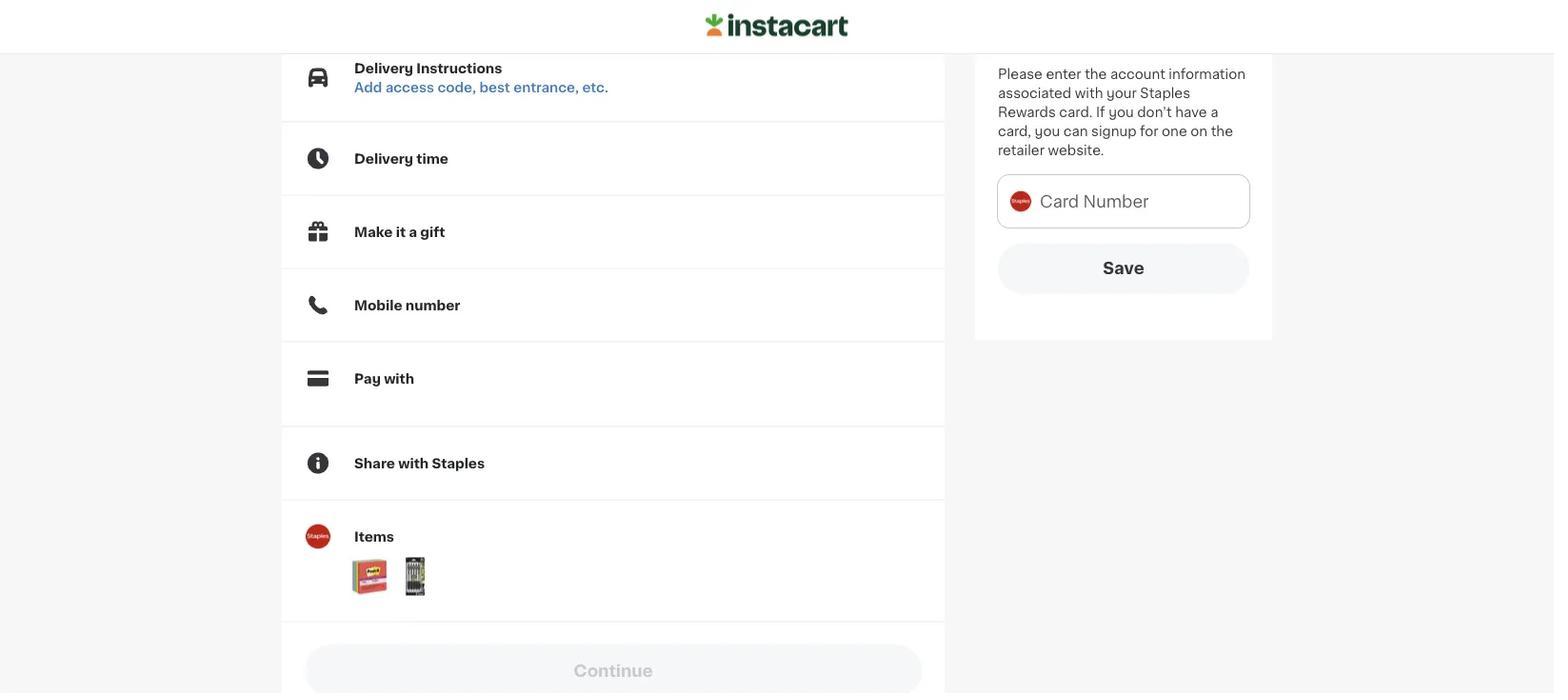 Task type: locate. For each thing, give the bounding box(es) containing it.
you down your in the top of the page
[[1109, 106, 1134, 120]]

signup
[[1091, 125, 1137, 139]]

0 vertical spatial you
[[1109, 106, 1134, 120]]

0 vertical spatial staples
[[1140, 87, 1190, 101]]

delivery instructions add access code, best entrance, etc.
[[354, 62, 608, 94]]

1 vertical spatial the
[[1211, 125, 1233, 139]]

with up if
[[1075, 87, 1103, 101]]

0 vertical spatial a
[[1211, 106, 1218, 120]]

website.
[[1048, 144, 1104, 158]]

you down rewards
[[1035, 125, 1060, 139]]

1 vertical spatial delivery
[[354, 152, 413, 166]]

1 vertical spatial with
[[384, 372, 414, 386]]

a inside please enter the account information associated with your staples rewards card. if you don't have a card, you can signup for one on the retailer website.
[[1211, 106, 1218, 120]]

delivery
[[354, 62, 413, 75], [354, 152, 413, 166]]

1 vertical spatial a
[[409, 226, 417, 239]]

number
[[406, 299, 460, 312]]

0 vertical spatial with
[[1075, 87, 1103, 101]]

information
[[1169, 68, 1246, 82]]

a
[[1211, 106, 1218, 120], [409, 226, 417, 239]]

1 delivery from the top
[[354, 62, 413, 75]]

staples
[[1140, 87, 1190, 101], [432, 457, 485, 471]]

delivery for delivery instructions add access code, best entrance, etc.
[[354, 62, 413, 75]]

with right pay
[[384, 372, 414, 386]]

2 vertical spatial with
[[398, 457, 429, 471]]

mobile number
[[354, 299, 460, 312]]

please enter the account information associated with your staples rewards card. if you don't have a card, you can signup for one on the retailer website.
[[998, 68, 1249, 158]]

1 vertical spatial you
[[1035, 125, 1060, 139]]

entrance,
[[513, 81, 579, 94]]

with
[[1075, 87, 1103, 101], [384, 372, 414, 386], [398, 457, 429, 471]]

one
[[1162, 125, 1187, 139]]

with right share
[[398, 457, 429, 471]]

the up your in the top of the page
[[1085, 68, 1107, 82]]

1 vertical spatial staples
[[432, 457, 485, 471]]

please
[[998, 68, 1043, 82]]

for
[[1140, 125, 1158, 139]]

0 horizontal spatial a
[[409, 226, 417, 239]]

add
[[354, 81, 382, 94]]

0 horizontal spatial the
[[1085, 68, 1107, 82]]

card,
[[998, 125, 1031, 139]]

the right on
[[1211, 125, 1233, 139]]

0 vertical spatial delivery
[[354, 62, 413, 75]]

staples inside please enter the account information associated with your staples rewards card. if you don't have a card, you can signup for one on the retailer website.
[[1140, 87, 1190, 101]]

associated
[[998, 87, 1072, 101]]

code,
[[438, 81, 476, 94]]

with for share with staples
[[398, 457, 429, 471]]

with for pay with
[[384, 372, 414, 386]]

0 horizontal spatial you
[[1035, 125, 1060, 139]]

delivery left time
[[354, 152, 413, 166]]

account
[[1110, 68, 1165, 82]]

delivery up add
[[354, 62, 413, 75]]

rewards
[[998, 106, 1056, 120]]

the
[[1085, 68, 1107, 82], [1211, 125, 1233, 139]]

a right it
[[409, 226, 417, 239]]

staples right share
[[432, 457, 485, 471]]

with inside please enter the account information associated with your staples rewards card. if you don't have a card, you can signup for one on the retailer website.
[[1075, 87, 1103, 101]]

staples up don't
[[1140, 87, 1190, 101]]

on
[[1191, 125, 1208, 139]]

1 horizontal spatial staples
[[1140, 87, 1190, 101]]

don't
[[1137, 106, 1172, 120]]

a right have
[[1211, 106, 1218, 120]]

best
[[479, 81, 510, 94]]

can
[[1063, 125, 1088, 139]]

1 horizontal spatial a
[[1211, 106, 1218, 120]]

delivery inside delivery instructions add access code, best entrance, etc.
[[354, 62, 413, 75]]

if
[[1096, 106, 1105, 120]]

2 delivery from the top
[[354, 152, 413, 166]]

1 horizontal spatial you
[[1109, 106, 1134, 120]]

you
[[1109, 106, 1134, 120], [1035, 125, 1060, 139]]



Task type: vqa. For each thing, say whether or not it's contained in the screenshot.
the bottommost Staples
yes



Task type: describe. For each thing, give the bounding box(es) containing it.
Card Number text field
[[1040, 176, 1249, 228]]

make
[[354, 226, 393, 239]]

time
[[416, 152, 448, 166]]

have
[[1175, 106, 1207, 120]]

card.
[[1059, 106, 1093, 120]]

pay with
[[354, 372, 414, 386]]

access
[[385, 81, 434, 94]]

0 vertical spatial the
[[1085, 68, 1107, 82]]

make it a gift
[[354, 226, 445, 239]]

retailer
[[998, 144, 1045, 158]]

etc.
[[582, 81, 608, 94]]

pay
[[354, 372, 381, 386]]

your
[[1107, 87, 1137, 101]]

items
[[354, 531, 394, 544]]

enter
[[1046, 68, 1081, 82]]

0 horizontal spatial staples
[[432, 457, 485, 471]]

gift
[[420, 226, 445, 239]]

home image
[[706, 11, 849, 40]]

delivery for delivery time
[[354, 152, 413, 166]]

instructions
[[416, 62, 502, 75]]

share with staples
[[354, 457, 485, 471]]

mobile
[[354, 299, 402, 312]]

save
[[1103, 261, 1144, 277]]

share
[[354, 457, 395, 471]]

pilot g2 black ink ultra fine point gel pens image
[[396, 558, 434, 596]]

post-it brand notes super sticky image
[[350, 558, 389, 596]]

save button
[[998, 244, 1249, 295]]

1 horizontal spatial the
[[1211, 125, 1233, 139]]

it
[[396, 226, 406, 239]]

delivery time
[[354, 152, 448, 166]]



